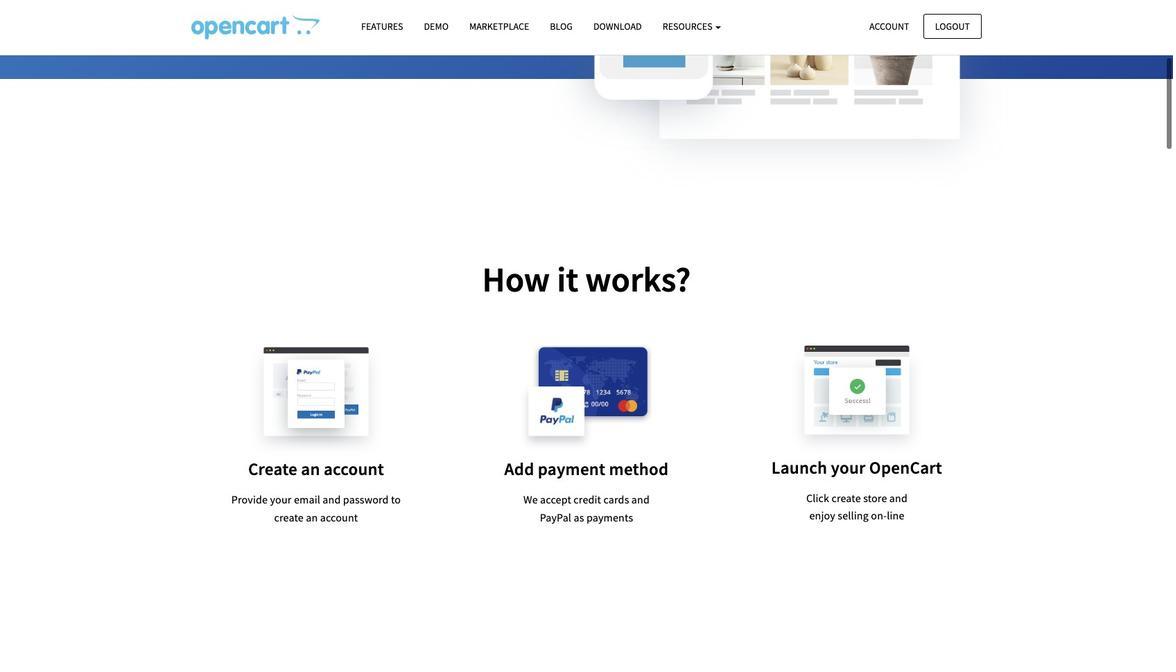 Task type: vqa. For each thing, say whether or not it's contained in the screenshot.
Demo LINK
yes



Task type: describe. For each thing, give the bounding box(es) containing it.
and for opencart
[[889, 491, 908, 505]]

account link
[[858, 14, 921, 39]]

as
[[574, 511, 584, 525]]

accept
[[540, 493, 571, 507]]

your for provide
[[270, 493, 292, 507]]

cards
[[604, 493, 629, 507]]

create inside the click create store and enjoy selling on-line
[[832, 491, 861, 505]]

method
[[609, 458, 669, 481]]

payment
[[538, 458, 606, 481]]

marketplace link
[[459, 15, 540, 39]]

launch your opencart
[[772, 457, 942, 479]]

0 vertical spatial account
[[324, 458, 384, 481]]

create an account
[[248, 458, 384, 481]]

demo
[[424, 20, 449, 33]]

to
[[391, 493, 401, 507]]

and inside we accept credit cards and paypal as payments
[[632, 493, 650, 507]]

launch
[[772, 457, 827, 479]]

resources link
[[652, 15, 732, 39]]

create inside provide your email and password to create an account
[[274, 511, 304, 525]]

create
[[248, 458, 297, 481]]

and for account
[[323, 493, 341, 507]]

payments
[[586, 511, 633, 525]]

download
[[593, 20, 642, 33]]

account
[[869, 20, 909, 32]]

how
[[482, 258, 550, 302]]

click
[[806, 491, 829, 505]]

store
[[863, 491, 887, 505]]

demo link
[[414, 15, 459, 39]]

works?
[[585, 258, 691, 302]]

email
[[294, 493, 320, 507]]



Task type: locate. For each thing, give the bounding box(es) containing it.
selling
[[838, 509, 869, 523]]

your inside provide your email and password to create an account
[[270, 493, 292, 507]]

resources
[[663, 20, 714, 33]]

on-
[[871, 509, 887, 523]]

how it works?
[[482, 258, 691, 302]]

we
[[523, 493, 538, 507]]

1 horizontal spatial create
[[832, 491, 861, 505]]

1 vertical spatial an
[[306, 511, 318, 525]]

account inside provide your email and password to create an account
[[320, 511, 358, 525]]

it
[[557, 258, 578, 302]]

logout
[[935, 20, 970, 32]]

1 horizontal spatial and
[[632, 493, 650, 507]]

password
[[343, 493, 389, 507]]

0 horizontal spatial and
[[323, 493, 341, 507]]

line
[[887, 509, 904, 523]]

1 vertical spatial create
[[274, 511, 304, 525]]

blog
[[550, 20, 573, 33]]

0 vertical spatial an
[[301, 458, 320, 481]]

click create store and enjoy selling on-line
[[806, 491, 908, 523]]

your up the click create store and enjoy selling on-line
[[831, 457, 866, 479]]

account down password on the bottom left of page
[[320, 511, 358, 525]]

account
[[324, 458, 384, 481], [320, 511, 358, 525]]

marketplace
[[469, 20, 529, 33]]

1 vertical spatial account
[[320, 511, 358, 525]]

opencart
[[869, 457, 942, 479]]

features
[[361, 20, 403, 33]]

provide
[[231, 493, 268, 507]]

add payment method
[[504, 458, 669, 481]]

an
[[301, 458, 320, 481], [306, 511, 318, 525]]

2 horizontal spatial and
[[889, 491, 908, 505]]

0 horizontal spatial your
[[270, 493, 292, 507]]

and right cards
[[632, 493, 650, 507]]

opencart cloud image
[[191, 15, 320, 40]]

account up password on the bottom left of page
[[324, 458, 384, 481]]

we accept credit cards and paypal as payments
[[523, 493, 650, 525]]

1 vertical spatial your
[[270, 493, 292, 507]]

0 vertical spatial create
[[832, 491, 861, 505]]

and up line
[[889, 491, 908, 505]]

an up email
[[301, 458, 320, 481]]

0 vertical spatial your
[[831, 457, 866, 479]]

create
[[832, 491, 861, 505], [274, 511, 304, 525]]

0 horizontal spatial create
[[274, 511, 304, 525]]

an down email
[[306, 511, 318, 525]]

your left email
[[270, 493, 292, 507]]

your
[[831, 457, 866, 479], [270, 493, 292, 507]]

paypal
[[540, 511, 571, 525]]

blog link
[[540, 15, 583, 39]]

and
[[889, 491, 908, 505], [323, 493, 341, 507], [632, 493, 650, 507]]

features link
[[351, 15, 414, 39]]

and inside provide your email and password to create an account
[[323, 493, 341, 507]]

1 horizontal spatial your
[[831, 457, 866, 479]]

enjoy
[[809, 509, 835, 523]]

add
[[504, 458, 534, 481]]

and right email
[[323, 493, 341, 507]]

download link
[[583, 15, 652, 39]]

an inside provide your email and password to create an account
[[306, 511, 318, 525]]

credit
[[574, 493, 601, 507]]

create down email
[[274, 511, 304, 525]]

create up selling
[[832, 491, 861, 505]]

provide your email and password to create an account
[[231, 493, 401, 525]]

logout link
[[923, 14, 982, 39]]

and inside the click create store and enjoy selling on-line
[[889, 491, 908, 505]]

your for launch
[[831, 457, 866, 479]]



